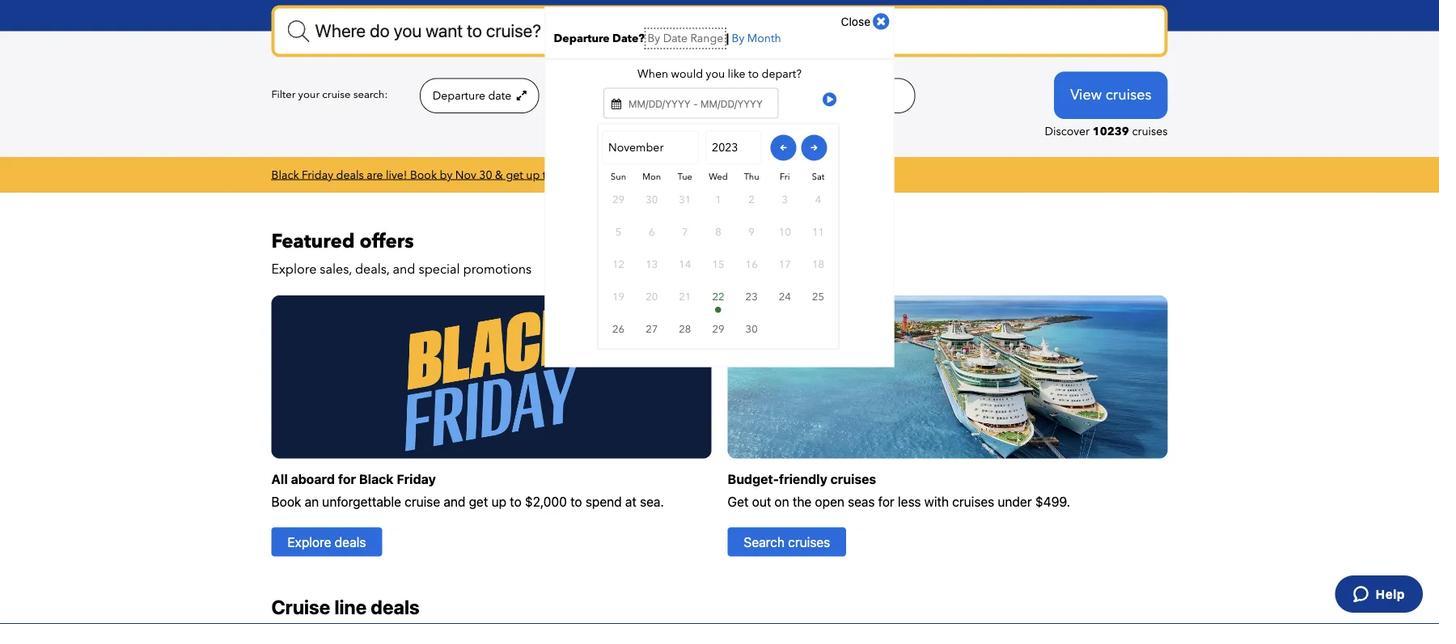 Task type: vqa. For each thing, say whether or not it's contained in the screenshot.
No to the left
no



Task type: locate. For each thing, give the bounding box(es) containing it.
0 horizontal spatial and
[[393, 260, 416, 278]]

0 horizontal spatial up
[[492, 494, 507, 509]]

explore down featured
[[272, 260, 317, 278]]

0 vertical spatial at
[[644, 167, 653, 182]]

thu
[[744, 171, 760, 183]]

by right |
[[732, 31, 745, 46]]

1 horizontal spatial line
[[858, 88, 877, 104]]

1 horizontal spatial at
[[644, 167, 653, 182]]

26
[[613, 322, 625, 336]]

black friday deals are live! book by nov 30 & get up to $2,000 to spend at sea. link
[[272, 167, 676, 182]]

get for &
[[506, 167, 523, 182]]

0 horizontal spatial black
[[272, 167, 299, 182]]

0 horizontal spatial friday
[[302, 167, 334, 182]]

get
[[728, 494, 749, 509]]

None field
[[272, 5, 1168, 57]]

cruises up 10239
[[1106, 85, 1152, 105]]

departure port
[[686, 88, 766, 104]]

0 vertical spatial spend
[[608, 167, 641, 182]]

expand image
[[636, 90, 648, 101]]

discover 10239 cruises
[[1045, 123, 1168, 139]]

black up unforgettable
[[359, 471, 394, 486]]

0 horizontal spatial cruise
[[272, 595, 330, 618]]

you
[[706, 67, 725, 82]]

1 horizontal spatial departure
[[554, 31, 610, 46]]

departure inside the departure date button
[[433, 88, 486, 104]]

by right date?
[[648, 31, 661, 46]]

all aboard for black friday book an unforgettable cruise and get up to $2,000 to spend at sea.
[[272, 471, 664, 509]]

line for cruise line deals
[[335, 595, 367, 618]]

30
[[479, 167, 493, 182], [746, 322, 758, 336]]

at
[[644, 167, 653, 182], [626, 494, 637, 509]]

1 horizontal spatial up
[[526, 167, 540, 182]]

0 vertical spatial explore
[[272, 260, 317, 278]]

1 horizontal spatial for
[[879, 494, 895, 509]]

0 horizontal spatial 30
[[479, 167, 493, 182]]

deals,
[[355, 260, 390, 278]]

date left range
[[663, 31, 688, 46]]

and inside featured offers explore sales, deals, and special promotions
[[393, 260, 416, 278]]

1 horizontal spatial book
[[410, 167, 437, 182]]

and
[[393, 260, 416, 278], [444, 494, 466, 509]]

open
[[815, 494, 845, 509]]

cruise
[[564, 88, 597, 104], [822, 88, 856, 104], [272, 595, 330, 618]]

0 vertical spatial $2,000
[[556, 167, 592, 182]]

sea. inside 'all aboard for black friday book an unforgettable cruise and get up to $2,000 to spend at sea.'
[[640, 494, 664, 509]]

departure port button
[[673, 78, 791, 113]]

book left by
[[410, 167, 437, 182]]

0 vertical spatial line
[[858, 88, 877, 104]]

0 vertical spatial up
[[526, 167, 540, 182]]

line for cruise line
[[858, 88, 877, 104]]

0 vertical spatial get
[[506, 167, 523, 182]]

0 vertical spatial cruise
[[322, 87, 351, 102]]

line right play circle image
[[858, 88, 877, 104]]

out
[[752, 494, 772, 509]]

1 vertical spatial cruise
[[405, 494, 440, 509]]

friday inside 'all aboard for black friday book an unforgettable cruise and get up to $2,000 to spend at sea.'
[[397, 471, 436, 486]]

for
[[338, 471, 356, 486], [879, 494, 895, 509]]

sales,
[[320, 260, 352, 278]]

0 vertical spatial date
[[663, 31, 688, 46]]

cruise
[[322, 87, 351, 102], [405, 494, 440, 509]]

with
[[925, 494, 949, 509]]

explore deals link
[[272, 527, 382, 556]]

→ button
[[802, 135, 828, 161]]

0 vertical spatial black
[[272, 167, 299, 182]]

spend
[[608, 167, 641, 182], [586, 494, 622, 509]]

line
[[858, 88, 877, 104], [335, 595, 367, 618]]

book
[[410, 167, 437, 182], [272, 494, 301, 509]]

1 vertical spatial explore
[[288, 534, 331, 550]]

2 horizontal spatial cruise
[[822, 88, 856, 104]]

1 horizontal spatial get
[[506, 167, 523, 182]]

1 horizontal spatial cruise
[[405, 494, 440, 509]]

for left less
[[879, 494, 895, 509]]

departure inside "departure port" button
[[686, 88, 738, 104]]

0 horizontal spatial line
[[335, 595, 367, 618]]

2 vertical spatial deals
[[371, 595, 420, 618]]

1 vertical spatial at
[[626, 494, 637, 509]]

$2,000
[[556, 167, 592, 182], [525, 494, 567, 509]]

departure down you
[[686, 88, 738, 104]]

by
[[648, 31, 661, 46], [732, 31, 745, 46]]

$2,000 for and
[[525, 494, 567, 509]]

explore down an
[[288, 534, 331, 550]]

1 vertical spatial 30
[[746, 322, 758, 336]]

1 horizontal spatial black
[[359, 471, 394, 486]]

0 horizontal spatial at
[[626, 494, 637, 509]]

0 horizontal spatial cruise
[[322, 87, 351, 102]]

30 left the &
[[479, 167, 493, 182]]

up inside 'all aboard for black friday book an unforgettable cruise and get up to $2,000 to spend at sea.'
[[492, 494, 507, 509]]

live!
[[386, 167, 407, 182]]

cruise right your
[[322, 87, 351, 102]]

black up featured
[[272, 167, 299, 182]]

month
[[748, 31, 781, 46]]

departure for departure date? by date range | by month
[[554, 31, 610, 46]]

2 horizontal spatial departure
[[686, 88, 738, 104]]

cruise for cruise line
[[822, 88, 856, 104]]

when
[[638, 67, 669, 82]]

1 vertical spatial book
[[272, 494, 301, 509]]

1 vertical spatial sea.
[[640, 494, 664, 509]]

0 horizontal spatial book
[[272, 494, 301, 509]]

1 vertical spatial for
[[879, 494, 895, 509]]

0 horizontal spatial get
[[469, 494, 488, 509]]

line down explore deals
[[335, 595, 367, 618]]

get inside 'all aboard for black friday book an unforgettable cruise and get up to $2,000 to spend at sea.'
[[469, 494, 488, 509]]

book inside 'all aboard for black friday book an unforgettable cruise and get up to $2,000 to spend at sea.'
[[272, 494, 301, 509]]

spend inside 'all aboard for black friday book an unforgettable cruise and get up to $2,000 to spend at sea.'
[[586, 494, 622, 509]]

for up unforgettable
[[338, 471, 356, 486]]

0 vertical spatial book
[[410, 167, 437, 182]]

1 vertical spatial friday
[[397, 471, 436, 486]]

0 horizontal spatial departure
[[433, 88, 486, 104]]

1 vertical spatial deals
[[335, 534, 366, 550]]

depart?
[[762, 67, 802, 82]]

at for all aboard for black friday book an unforgettable cruise and get up to $2,000 to spend at sea.
[[626, 494, 637, 509]]

book for by
[[410, 167, 437, 182]]

1 horizontal spatial friday
[[397, 471, 436, 486]]

22
[[713, 289, 725, 304]]

up
[[526, 167, 540, 182], [492, 494, 507, 509]]

1 vertical spatial black
[[359, 471, 394, 486]]

would
[[671, 67, 703, 82]]

date left expand icon
[[488, 88, 512, 104]]

friday up unforgettable
[[397, 471, 436, 486]]

0 horizontal spatial date
[[488, 88, 512, 104]]

1 horizontal spatial by
[[732, 31, 745, 46]]

deals
[[336, 167, 364, 182], [335, 534, 366, 550], [371, 595, 420, 618]]

29
[[713, 322, 725, 336]]

$2,000 for &
[[556, 167, 592, 182]]

cruise for cruise line deals
[[272, 595, 330, 618]]

sea. for all aboard for black friday book an unforgettable cruise and get up to $2,000 to spend at sea.
[[640, 494, 664, 509]]

friday left are
[[302, 167, 334, 182]]

1 horizontal spatial and
[[444, 494, 466, 509]]

cruises down the on the right of the page
[[789, 534, 831, 550]]

cruise right unforgettable
[[405, 494, 440, 509]]

up for &
[[526, 167, 540, 182]]

cruises right with
[[953, 494, 995, 509]]

date
[[663, 31, 688, 46], [488, 88, 512, 104]]

$2,000 inside 'all aboard for black friday book an unforgettable cruise and get up to $2,000 to spend at sea.'
[[525, 494, 567, 509]]

cruises
[[1106, 85, 1152, 105], [1133, 123, 1168, 139], [831, 471, 877, 486], [953, 494, 995, 509], [789, 534, 831, 550]]

0 vertical spatial and
[[393, 260, 416, 278]]

friendly
[[779, 471, 828, 486]]

1 vertical spatial and
[[444, 494, 466, 509]]

get
[[506, 167, 523, 182], [469, 494, 488, 509]]

cruise down explore deals
[[272, 595, 330, 618]]

at inside 'all aboard for black friday book an unforgettable cruise and get up to $2,000 to spend at sea.'
[[626, 494, 637, 509]]

explore
[[272, 260, 317, 278], [288, 534, 331, 550]]

range
[[691, 31, 724, 46]]

promotions
[[463, 260, 532, 278]]

1 vertical spatial line
[[335, 595, 367, 618]]

cruise up → button
[[822, 88, 856, 104]]

departure left expand icon
[[433, 88, 486, 104]]

less
[[898, 494, 922, 509]]

10239
[[1093, 123, 1130, 139]]

friday
[[302, 167, 334, 182], [397, 471, 436, 486]]

28
[[679, 322, 692, 336]]

cheap cruises image
[[728, 295, 1168, 458]]

0 vertical spatial for
[[338, 471, 356, 486]]

30 down the 23
[[746, 322, 758, 336]]

close
[[842, 15, 871, 28]]

1 vertical spatial $2,000
[[525, 494, 567, 509]]

special
[[419, 260, 460, 278]]

cruise left length
[[564, 88, 597, 104]]

cruise sale image
[[272, 295, 712, 458]]

0 vertical spatial 30
[[479, 167, 493, 182]]

0 vertical spatial sea.
[[656, 167, 676, 182]]

book down all
[[272, 494, 301, 509]]

explore inside featured offers explore sales, deals, and special promotions
[[272, 260, 317, 278]]

line inside button
[[858, 88, 877, 104]]

an
[[305, 494, 319, 509]]

1 vertical spatial up
[[492, 494, 507, 509]]

1 horizontal spatial cruise
[[564, 88, 597, 104]]

spend for all aboard for black friday book an unforgettable cruise and get up to $2,000 to spend at sea.
[[586, 494, 622, 509]]

filter your cruise search:
[[272, 87, 388, 102]]

length
[[600, 88, 633, 104]]

1 horizontal spatial date
[[663, 31, 688, 46]]

departure left date?
[[554, 31, 610, 46]]

play circle image
[[823, 91, 837, 107]]

for inside 'all aboard for black friday book an unforgettable cruise and get up to $2,000 to spend at sea.'
[[338, 471, 356, 486]]

1 vertical spatial get
[[469, 494, 488, 509]]

0 horizontal spatial for
[[338, 471, 356, 486]]

0 horizontal spatial by
[[648, 31, 661, 46]]

1 vertical spatial spend
[[586, 494, 622, 509]]

1 vertical spatial date
[[488, 88, 512, 104]]

offers
[[360, 228, 414, 254]]

0 vertical spatial deals
[[336, 167, 364, 182]]

black
[[272, 167, 299, 182], [359, 471, 394, 486]]



Task type: describe. For each thing, give the bounding box(es) containing it.
tue
[[678, 171, 693, 183]]

search cruises
[[744, 534, 831, 550]]

featured
[[272, 228, 355, 254]]

by
[[440, 167, 453, 182]]

← button
[[771, 135, 797, 161]]

the
[[793, 494, 812, 509]]

explore inside 'explore deals' link
[[288, 534, 331, 550]]

→
[[811, 141, 818, 154]]

search
[[744, 534, 785, 550]]

for inside budget-friendly cruises get out on the open seas for less with cruises under $499.
[[879, 494, 895, 509]]

all
[[272, 471, 288, 486]]

under
[[998, 494, 1032, 509]]

black inside 'all aboard for black friday book an unforgettable cruise and get up to $2,000 to spend at sea.'
[[359, 471, 394, 486]]

25
[[813, 289, 825, 304]]

mon
[[643, 171, 661, 183]]

$499.
[[1036, 494, 1071, 509]]

expand image
[[514, 90, 527, 101]]

port
[[741, 88, 763, 104]]

&
[[495, 167, 503, 182]]

explore deals
[[288, 534, 366, 550]]

23
[[746, 289, 758, 304]]

cruise length button
[[548, 78, 665, 113]]

0 vertical spatial friday
[[302, 167, 334, 182]]

cruise inside 'all aboard for black friday book an unforgettable cruise and get up to $2,000 to spend at sea.'
[[405, 494, 440, 509]]

when would you like to depart?
[[638, 67, 802, 82]]

search:
[[354, 87, 388, 102]]

budget-friendly cruises get out on the open seas for less with cruises under $499.
[[728, 471, 1071, 509]]

black friday deals are live! book by nov 30 & get up to $2,000 to spend at sea.
[[272, 167, 676, 182]]

and inside 'all aboard for black friday book an unforgettable cruise and get up to $2,000 to spend at sea.'
[[444, 494, 466, 509]]

|
[[727, 31, 729, 46]]

nov
[[456, 167, 477, 182]]

←
[[780, 141, 788, 154]]

times circle image
[[873, 12, 890, 31]]

date?
[[613, 31, 645, 46]]

deals for line
[[371, 595, 420, 618]]

date inside button
[[488, 88, 512, 104]]

view cruises
[[1071, 85, 1152, 105]]

filter
[[272, 87, 296, 102]]

sun
[[611, 171, 627, 183]]

wed
[[709, 171, 728, 183]]

2 by from the left
[[732, 31, 745, 46]]

budget-
[[728, 471, 779, 486]]

spend for black friday deals are live! book by nov 30 & get up to $2,000 to spend at sea.
[[608, 167, 641, 182]]

departure date? by date range | by month
[[554, 31, 781, 46]]

departure for departure date
[[433, 88, 486, 104]]

like
[[728, 67, 746, 82]]

your
[[298, 87, 320, 102]]

view cruises link
[[1055, 72, 1168, 119]]

sea. for black friday deals are live! book by nov 30 & get up to $2,000 to spend at sea.
[[656, 167, 676, 182]]

24
[[779, 289, 791, 304]]

departure for departure port
[[686, 88, 738, 104]]

up for and
[[492, 494, 507, 509]]

cruises up seas
[[831, 471, 877, 486]]

departure date button
[[420, 78, 540, 113]]

cruise line button
[[799, 78, 916, 113]]

search cruises link
[[728, 527, 847, 556]]

get for and
[[469, 494, 488, 509]]

sat
[[812, 171, 825, 183]]

featured offers explore sales, deals, and special promotions
[[272, 228, 532, 278]]

cruise length
[[564, 88, 636, 104]]

cruise line deals
[[272, 595, 420, 618]]

cruises right 10239
[[1133, 123, 1168, 139]]

departure date
[[433, 88, 514, 104]]

1 by from the left
[[648, 31, 661, 46]]

by month link
[[732, 31, 781, 46]]

fri
[[780, 171, 790, 183]]

When would you like to depart? text field
[[604, 88, 779, 119]]

1 horizontal spatial 30
[[746, 322, 758, 336]]

27
[[646, 322, 658, 336]]

book for an
[[272, 494, 301, 509]]

calendar image
[[612, 99, 622, 109]]

cruise line
[[822, 88, 880, 104]]

on
[[775, 494, 790, 509]]

are
[[367, 167, 383, 182]]

unforgettable
[[322, 494, 401, 509]]

view
[[1071, 85, 1103, 105]]

close link
[[842, 12, 890, 31]]

deals for friday
[[336, 167, 364, 182]]

cruise for cruise length
[[564, 88, 597, 104]]

seas
[[848, 494, 875, 509]]

aboard
[[291, 471, 335, 486]]

discover
[[1045, 123, 1090, 139]]

at for black friday deals are live! book by nov 30 & get up to $2,000 to spend at sea.
[[644, 167, 653, 182]]

by date range link
[[648, 31, 724, 46]]



